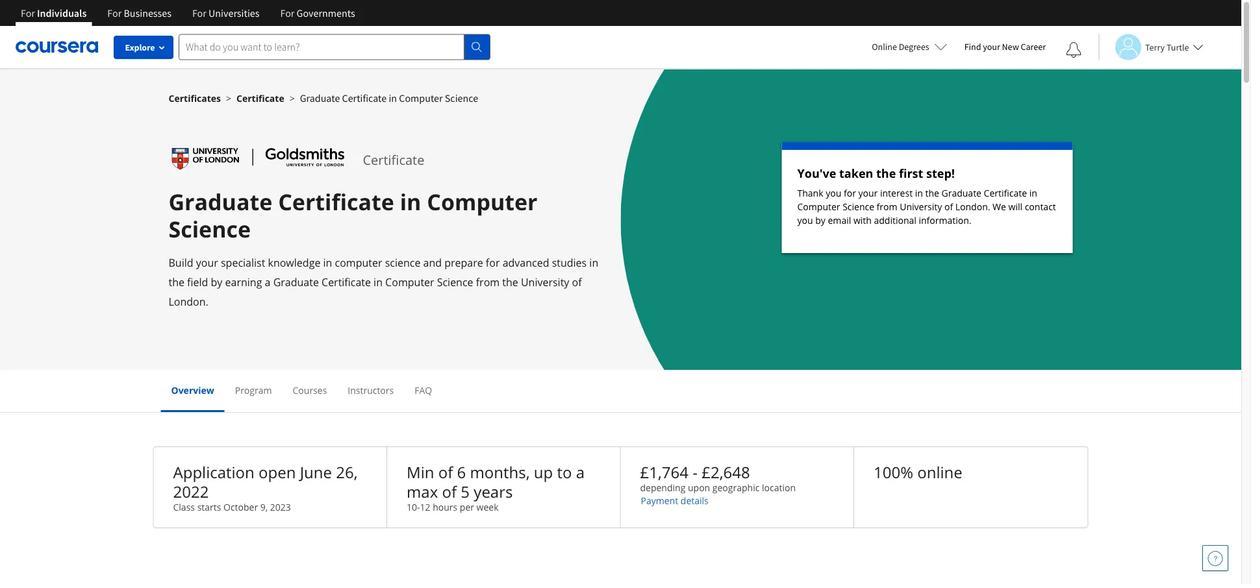 Task type: locate. For each thing, give the bounding box(es) containing it.
0 horizontal spatial your
[[196, 256, 218, 270]]

will
[[1009, 201, 1023, 213]]

0 horizontal spatial a
[[265, 276, 271, 290]]

application
[[173, 462, 255, 483]]

for for universities
[[192, 6, 207, 19]]

your
[[983, 41, 1001, 53], [859, 187, 878, 200], [196, 256, 218, 270]]

1 for from the left
[[21, 6, 35, 19]]

for individuals
[[21, 6, 87, 19]]

1 vertical spatial london.
[[169, 295, 208, 309]]

additional
[[874, 214, 917, 227]]

1 vertical spatial your
[[859, 187, 878, 200]]

from up additional
[[877, 201, 898, 213]]

for left individuals
[[21, 6, 35, 19]]

a right earning at the top left of page
[[265, 276, 271, 290]]

a
[[265, 276, 271, 290], [576, 462, 585, 483]]

graduate down knowledge
[[273, 276, 319, 290]]

information.
[[919, 214, 972, 227]]

october
[[224, 501, 258, 514]]

london. inside build your specialist knowledge in computer science and prepare for advanced studies in the field by earning a graduate certificate in computer science from the university of london.
[[169, 295, 208, 309]]

by
[[816, 214, 826, 227], [211, 276, 223, 290]]

you've taken the first step! status
[[798, 165, 1058, 227]]

university up information.
[[900, 201, 943, 213]]

0 horizontal spatial london.
[[169, 295, 208, 309]]

computer
[[335, 256, 382, 270]]

1 horizontal spatial >
[[290, 92, 295, 104]]

help center image
[[1208, 551, 1224, 567]]

of left 5
[[442, 482, 457, 503]]

knowledge
[[268, 256, 321, 270]]

london.
[[956, 201, 991, 213], [169, 295, 208, 309]]

for universities
[[192, 6, 260, 19]]

by inside the you've taken the first step! thank you for your interest in the graduate certificate in computer science from university of london. we will contact you by email with additional information.
[[816, 214, 826, 227]]

1 horizontal spatial london.
[[956, 201, 991, 213]]

0 horizontal spatial you
[[798, 214, 813, 227]]

years
[[474, 482, 513, 503]]

you down thank
[[798, 214, 813, 227]]

4 for from the left
[[280, 6, 295, 19]]

0 horizontal spatial university
[[521, 276, 570, 290]]

certificate inside the "certificates > certificate > graduate certificate in computer science"
[[237, 92, 284, 104]]

your up field
[[196, 256, 218, 270]]

the
[[877, 165, 896, 181], [926, 187, 940, 200], [169, 276, 185, 290], [503, 276, 518, 290]]

5
[[461, 482, 470, 503]]

for inside the you've taken the first step! thank you for your interest in the graduate certificate in computer science from university of london. we will contact you by email with additional information.
[[844, 187, 856, 200]]

university of london image
[[169, 142, 347, 178]]

2 > from the left
[[290, 92, 295, 104]]

0 vertical spatial from
[[877, 201, 898, 213]]

1 vertical spatial a
[[576, 462, 585, 483]]

certificate menu element
[[161, 370, 1081, 413]]

instructors link
[[348, 384, 394, 397]]

show notifications image
[[1066, 42, 1082, 58]]

your down taken
[[859, 187, 878, 200]]

build
[[169, 256, 193, 270]]

of inside the you've taken the first step! thank you for your interest in the graduate certificate in computer science from university of london. we will contact you by email with additional information.
[[945, 201, 953, 213]]

faq
[[415, 384, 432, 397]]

by right field
[[211, 276, 223, 290]]

0 horizontal spatial for
[[486, 256, 500, 270]]

graduate inside graduate certificate in computer science
[[169, 187, 273, 217]]

for businesses
[[107, 6, 172, 19]]

certificate link
[[237, 92, 284, 104]]

graduate inside the you've taken the first step! thank you for your interest in the graduate certificate in computer science from university of london. we will contact you by email with additional information.
[[942, 187, 982, 200]]

for
[[21, 6, 35, 19], [107, 6, 122, 19], [192, 6, 207, 19], [280, 6, 295, 19]]

by inside build your specialist knowledge in computer science and prepare for advanced studies in the field by earning a graduate certificate in computer science from the university of london.
[[211, 276, 223, 290]]

for for governments
[[280, 6, 295, 19]]

instructors
[[348, 384, 394, 397]]

100%
[[874, 462, 914, 483]]

london. left we
[[956, 201, 991, 213]]

find your new career
[[965, 41, 1046, 53]]

online
[[872, 41, 897, 53]]

terry turtle button
[[1099, 34, 1204, 60]]

terry
[[1146, 41, 1165, 53]]

2 for from the left
[[107, 6, 122, 19]]

of
[[945, 201, 953, 213], [572, 276, 582, 290], [438, 462, 453, 483], [442, 482, 457, 503]]

0 horizontal spatial from
[[476, 276, 500, 290]]

businesses
[[124, 6, 172, 19]]

turtle
[[1167, 41, 1190, 53]]

2 vertical spatial your
[[196, 256, 218, 270]]

0 horizontal spatial >
[[226, 92, 231, 104]]

0 vertical spatial by
[[816, 214, 826, 227]]

1 > from the left
[[226, 92, 231, 104]]

of down studies
[[572, 276, 582, 290]]

graduate
[[300, 92, 340, 105], [169, 187, 273, 217], [942, 187, 982, 200], [273, 276, 319, 290]]

university down advanced
[[521, 276, 570, 290]]

2 horizontal spatial your
[[983, 41, 1001, 53]]

graduate down step!
[[942, 187, 982, 200]]

we
[[993, 201, 1007, 213]]

a right to
[[576, 462, 585, 483]]

online degrees button
[[862, 32, 958, 61]]

certificate
[[342, 92, 387, 105], [237, 92, 284, 104], [363, 151, 425, 169], [278, 187, 394, 217], [984, 187, 1027, 200], [322, 276, 371, 290]]

graduate down university of london image
[[169, 187, 273, 217]]

graduate inside build your specialist knowledge in computer science and prepare for advanced studies in the field by earning a graduate certificate in computer science from the university of london.
[[273, 276, 319, 290]]

1 horizontal spatial from
[[877, 201, 898, 213]]

find
[[965, 41, 982, 53]]

0 vertical spatial a
[[265, 276, 271, 290]]

for down taken
[[844, 187, 856, 200]]

your inside the you've taken the first step! thank you for your interest in the graduate certificate in computer science from university of london. we will contact you by email with additional information.
[[859, 187, 878, 200]]

3 for from the left
[[192, 6, 207, 19]]

a inside build your specialist knowledge in computer science and prepare for advanced studies in the field by earning a graduate certificate in computer science from the university of london.
[[265, 276, 271, 290]]

university
[[900, 201, 943, 213], [521, 276, 570, 290]]

of inside build your specialist knowledge in computer science and prepare for advanced studies in the field by earning a graduate certificate in computer science from the university of london.
[[572, 276, 582, 290]]

of up information.
[[945, 201, 953, 213]]

you right thank
[[826, 187, 842, 200]]

your inside build your specialist knowledge in computer science and prepare for advanced studies in the field by earning a graduate certificate in computer science from the university of london.
[[196, 256, 218, 270]]

1 horizontal spatial a
[[576, 462, 585, 483]]

individuals
[[37, 6, 87, 19]]

with
[[854, 214, 872, 227]]

None search field
[[179, 34, 491, 60]]

for left universities
[[192, 6, 207, 19]]

online
[[918, 462, 963, 483]]

explore button
[[114, 36, 174, 59]]

terry turtle
[[1146, 41, 1190, 53]]

hours
[[433, 501, 458, 514]]

2023
[[270, 501, 291, 514]]

science inside graduate certificate in computer science
[[169, 214, 251, 244]]

your for find your new career
[[983, 41, 1001, 53]]

from down prepare
[[476, 276, 500, 290]]

12
[[420, 501, 431, 514]]

0 horizontal spatial by
[[211, 276, 223, 290]]

june
[[300, 462, 332, 483]]

>
[[226, 92, 231, 104], [290, 92, 295, 104]]

1 horizontal spatial by
[[816, 214, 826, 227]]

1 horizontal spatial your
[[859, 187, 878, 200]]

studies
[[552, 256, 587, 270]]

1 vertical spatial by
[[211, 276, 223, 290]]

1 vertical spatial university
[[521, 276, 570, 290]]

your right find on the right top of page
[[983, 41, 1001, 53]]

london. down field
[[169, 295, 208, 309]]

0 vertical spatial for
[[844, 187, 856, 200]]

max
[[407, 482, 438, 503]]

certificates link
[[169, 92, 221, 104]]

science
[[445, 92, 478, 105], [843, 201, 875, 213], [169, 214, 251, 244], [437, 276, 473, 290]]

1 vertical spatial from
[[476, 276, 500, 290]]

overview
[[171, 384, 214, 397]]

from inside build your specialist knowledge in computer science and prepare for advanced studies in the field by earning a graduate certificate in computer science from the university of london.
[[476, 276, 500, 290]]

a inside min of 6 months, up to a max of 5 years 10-12 hours per week
[[576, 462, 585, 483]]

0 vertical spatial your
[[983, 41, 1001, 53]]

1 horizontal spatial for
[[844, 187, 856, 200]]

1 horizontal spatial university
[[900, 201, 943, 213]]

for left the businesses
[[107, 6, 122, 19]]

find your new career link
[[958, 39, 1053, 55]]

> right certificate link
[[290, 92, 295, 104]]

to
[[557, 462, 572, 483]]

computer inside the you've taken the first step! thank you for your interest in the graduate certificate in computer science from university of london. we will contact you by email with additional information.
[[798, 201, 841, 213]]

1 vertical spatial for
[[486, 256, 500, 270]]

for
[[844, 187, 856, 200], [486, 256, 500, 270]]

0 vertical spatial london.
[[956, 201, 991, 213]]

for left 'governments'
[[280, 6, 295, 19]]

the down build
[[169, 276, 185, 290]]

by left email
[[816, 214, 826, 227]]

2022
[[173, 482, 209, 503]]

earning
[[225, 276, 262, 290]]

> left certificate link
[[226, 92, 231, 104]]

the down advanced
[[503, 276, 518, 290]]

in inside graduate certificate in computer science
[[400, 187, 421, 217]]

from
[[877, 201, 898, 213], [476, 276, 500, 290]]

for right prepare
[[486, 256, 500, 270]]

min
[[407, 462, 434, 483]]

your inside "link"
[[983, 41, 1001, 53]]

0 vertical spatial university
[[900, 201, 943, 213]]

in
[[389, 92, 397, 105], [400, 187, 421, 217], [915, 187, 923, 200], [1030, 187, 1038, 200], [323, 256, 332, 270], [590, 256, 599, 270], [374, 276, 383, 290]]

0 vertical spatial you
[[826, 187, 842, 200]]



Task type: describe. For each thing, give the bounding box(es) containing it.
details
[[681, 495, 709, 507]]

£1,764 - £2,648 depending upon geographic location payment details
[[640, 462, 796, 507]]

computer inside graduate certificate in computer science
[[427, 187, 538, 217]]

graduate certificate in computer science
[[169, 187, 538, 244]]

prepare
[[445, 256, 483, 270]]

6
[[457, 462, 466, 483]]

university inside the you've taken the first step! thank you for your interest in the graduate certificate in computer science from university of london. we will contact you by email with additional information.
[[900, 201, 943, 213]]

governments
[[297, 6, 355, 19]]

location
[[762, 482, 796, 494]]

step!
[[927, 165, 955, 181]]

certificates
[[169, 92, 221, 104]]

program link
[[235, 384, 272, 397]]

coursera image
[[16, 37, 98, 57]]

per
[[460, 501, 474, 514]]

certificate inside build your specialist knowledge in computer science and prepare for advanced studies in the field by earning a graduate certificate in computer science from the university of london.
[[322, 276, 371, 290]]

the up interest at top
[[877, 165, 896, 181]]

payment
[[641, 495, 679, 507]]

advanced
[[503, 256, 549, 270]]

application open june 26, 2022 class starts october 9, 2023
[[173, 462, 358, 514]]

banner navigation
[[10, 0, 366, 36]]

faq link
[[415, 384, 432, 397]]

first
[[899, 165, 924, 181]]

certificate inside graduate certificate in computer science
[[278, 187, 394, 217]]

of left "6"
[[438, 462, 453, 483]]

class
[[173, 501, 195, 514]]

computer inside build your specialist knowledge in computer science and prepare for advanced studies in the field by earning a graduate certificate in computer science from the university of london.
[[385, 276, 434, 290]]

for for businesses
[[107, 6, 122, 19]]

What do you want to learn? text field
[[179, 34, 465, 60]]

for inside build your specialist knowledge in computer science and prepare for advanced studies in the field by earning a graduate certificate in computer science from the university of london.
[[486, 256, 500, 270]]

science
[[385, 256, 421, 270]]

10-
[[407, 501, 420, 514]]

you've taken the first step! thank you for your interest in the graduate certificate in computer science from university of london. we will contact you by email with additional information.
[[798, 165, 1057, 227]]

thank
[[798, 187, 824, 200]]

email
[[828, 214, 851, 227]]

overview link
[[171, 384, 214, 397]]

certificates > certificate > graduate certificate in computer science
[[169, 92, 478, 105]]

science inside the you've taken the first step! thank you for your interest in the graduate certificate in computer science from university of london. we will contact you by email with additional information.
[[843, 201, 875, 213]]

£1,764
[[640, 462, 689, 483]]

9,
[[260, 501, 268, 514]]

your for build your specialist knowledge in computer science and prepare for advanced studies in the field by earning a graduate certificate in computer science from the university of london.
[[196, 256, 218, 270]]

week
[[477, 501, 499, 514]]

for for individuals
[[21, 6, 35, 19]]

up
[[534, 462, 553, 483]]

26,
[[336, 462, 358, 483]]

london. inside the you've taken the first step! thank you for your interest in the graduate certificate in computer science from university of london. we will contact you by email with additional information.
[[956, 201, 991, 213]]

specialist
[[221, 256, 265, 270]]

-
[[693, 462, 698, 483]]

min of 6 months, up to a max of 5 years 10-12 hours per week
[[407, 462, 585, 514]]

upon
[[688, 482, 710, 494]]

1 horizontal spatial you
[[826, 187, 842, 200]]

interest
[[881, 187, 913, 200]]

open
[[259, 462, 296, 483]]

courses link
[[293, 384, 327, 397]]

payment details button
[[640, 495, 709, 507]]

university inside build your specialist knowledge in computer science and prepare for advanced studies in the field by earning a graduate certificate in computer science from the university of london.
[[521, 276, 570, 290]]

months,
[[470, 462, 530, 483]]

geographic
[[713, 482, 760, 494]]

program
[[235, 384, 272, 397]]

career
[[1021, 41, 1046, 53]]

100% online
[[874, 462, 963, 483]]

build your specialist knowledge in computer science and prepare for advanced studies in the field by earning a graduate certificate in computer science from the university of london.
[[169, 256, 599, 309]]

field
[[187, 276, 208, 290]]

science inside build your specialist knowledge in computer science and prepare for advanced studies in the field by earning a graduate certificate in computer science from the university of london.
[[437, 276, 473, 290]]

certificate inside the you've taken the first step! thank you for your interest in the graduate certificate in computer science from university of london. we will contact you by email with additional information.
[[984, 187, 1027, 200]]

starts
[[197, 501, 221, 514]]

depending
[[640, 482, 686, 494]]

contact
[[1025, 201, 1057, 213]]

graduate down what do you want to learn? 'text box'
[[300, 92, 340, 105]]

online degrees
[[872, 41, 930, 53]]

universities
[[209, 6, 260, 19]]

for governments
[[280, 6, 355, 19]]

degrees
[[899, 41, 930, 53]]

you've
[[798, 165, 837, 181]]

the down step!
[[926, 187, 940, 200]]

£2,648
[[702, 462, 750, 483]]

from inside the you've taken the first step! thank you for your interest in the graduate certificate in computer science from university of london. we will contact you by email with additional information.
[[877, 201, 898, 213]]

courses
[[293, 384, 327, 397]]

1 vertical spatial you
[[798, 214, 813, 227]]

and
[[423, 256, 442, 270]]

taken
[[840, 165, 874, 181]]

new
[[1002, 41, 1019, 53]]



Task type: vqa. For each thing, say whether or not it's contained in the screenshot.
For corresponding to Businesses
yes



